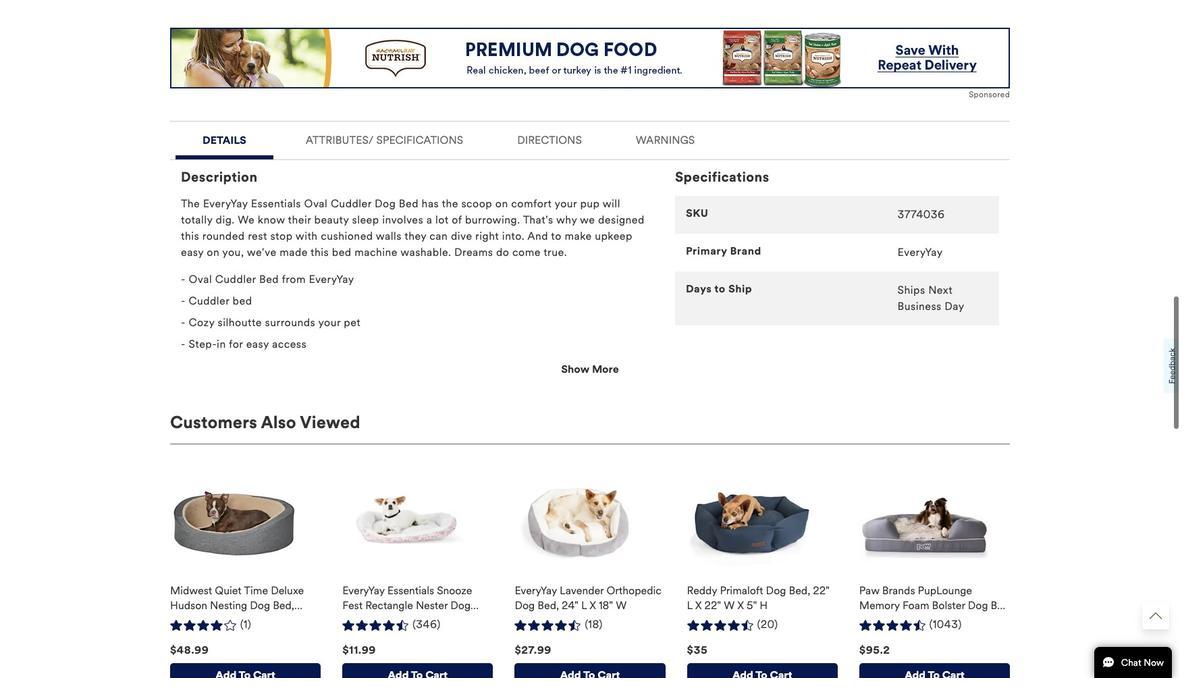 Task type: vqa. For each thing, say whether or not it's contained in the screenshot.


Task type: describe. For each thing, give the bounding box(es) containing it.
show
[[562, 363, 590, 375]]

days to ship
[[686, 282, 753, 295]]

for
[[229, 338, 243, 350]]

0 horizontal spatial on
[[207, 246, 220, 259]]

will
[[603, 197, 621, 210]]

show more
[[562, 363, 619, 375]]

- for - cozy silhoutte surrounds your pet
[[181, 316, 186, 329]]

specifications
[[377, 134, 463, 146]]

your inside the everyyay essentials oval cuddler dog bed has the scoop on comfort your pup will totally dig. we know their beauty sleep involves a lot of burrowing. that's why we designed this rounded rest stop with cushioned walls they can dive right into. and to make upkeep easy on you, we've made this bed machine washable. dreams do come true.
[[555, 197, 577, 210]]

has
[[422, 197, 439, 210]]

beauty
[[314, 213, 349, 226]]

also
[[261, 412, 296, 433]]

silhoutte
[[218, 316, 262, 329]]

1 vertical spatial easy
[[246, 338, 269, 350]]

brand
[[730, 244, 762, 257]]

directions
[[517, 134, 582, 146]]

sku
[[686, 207, 709, 219]]

1 vertical spatial bed
[[233, 294, 252, 307]]

attributes/ specifications
[[306, 134, 463, 146]]

step-
[[189, 338, 217, 350]]

pup
[[580, 197, 600, 210]]

that's
[[523, 213, 554, 226]]

bed inside the everyyay essentials oval cuddler dog bed has the scoop on comfort your pup will totally dig. we know their beauty sleep involves a lot of burrowing. that's why we designed this rounded rest stop with cushioned walls they can dive right into. and to make upkeep easy on you, we've made this bed machine washable. dreams do come true.
[[332, 246, 352, 259]]

make
[[565, 229, 592, 242]]

directions button
[[496, 121, 604, 155]]

customers also viewed
[[170, 412, 361, 433]]

attributes/ specifications button
[[284, 121, 485, 155]]

rounded
[[202, 229, 245, 242]]

we
[[238, 213, 255, 226]]

more
[[592, 363, 619, 375]]

access
[[272, 338, 307, 350]]

right
[[476, 229, 499, 242]]

the
[[181, 197, 200, 210]]

description
[[181, 169, 258, 186]]

scoop
[[462, 197, 493, 210]]

true.
[[544, 246, 567, 259]]

product details tab list
[[170, 121, 1010, 412]]

1 horizontal spatial this
[[311, 246, 329, 259]]

burrowing.
[[465, 213, 520, 226]]

- for - step-in for easy access
[[181, 338, 186, 350]]

attributes/
[[306, 134, 374, 146]]

show more button
[[170, 361, 1010, 377]]

styled arrow button link
[[1143, 603, 1170, 630]]

business
[[898, 300, 942, 313]]

primary brand
[[686, 244, 762, 257]]

dive
[[451, 229, 473, 242]]

2 horizontal spatial everyyay
[[898, 246, 943, 259]]

involves
[[382, 213, 424, 226]]

can
[[430, 229, 448, 242]]

cozy
[[189, 316, 215, 329]]

in
[[217, 338, 226, 350]]

- cuddler bed
[[181, 294, 252, 307]]

1 horizontal spatial on
[[496, 197, 508, 210]]

- oval cuddler bed from everyyay
[[181, 273, 354, 286]]

dreams
[[455, 246, 493, 259]]

the
[[442, 197, 459, 210]]

- for - oval cuddler bed from everyyay
[[181, 273, 186, 286]]

viewed
[[300, 412, 361, 433]]

everyyay inside the everyyay essentials oval cuddler dog bed has the scoop on comfort your pup will totally dig. we know their beauty sleep involves a lot of burrowing. that's why we designed this rounded rest stop with cushioned walls they can dive right into. and to make upkeep easy on you, we've made this bed machine washable. dreams do come true.
[[203, 197, 248, 210]]

1 vertical spatial cuddler
[[215, 273, 256, 286]]

machine
[[355, 246, 398, 259]]

the everyyay essentials oval cuddler dog bed has the scoop on comfort your pup will totally dig. we know their beauty sleep involves a lot of burrowing. that's why we designed this rounded rest stop with cushioned walls they can dive right into. and to make upkeep easy on you, we've made this bed machine washable. dreams do come true.
[[181, 197, 645, 259]]

upkeep
[[595, 229, 633, 242]]

come
[[513, 246, 541, 259]]

surrounds
[[265, 316, 316, 329]]

lot
[[436, 213, 449, 226]]

- for - cuddler bed
[[181, 294, 186, 307]]

2 vertical spatial everyyay
[[309, 273, 354, 286]]

easy inside the everyyay essentials oval cuddler dog bed has the scoop on comfort your pup will totally dig. we know their beauty sleep involves a lot of burrowing. that's why we designed this rounded rest stop with cushioned walls they can dive right into. and to make upkeep easy on you, we've made this bed machine washable. dreams do come true.
[[181, 246, 204, 259]]

details
[[203, 134, 246, 146]]

designed
[[598, 213, 645, 226]]

and
[[528, 229, 549, 242]]

they
[[405, 229, 427, 242]]

ships
[[898, 284, 926, 296]]

1 horizontal spatial to
[[715, 282, 726, 295]]

you,
[[222, 246, 244, 259]]

2 vertical spatial cuddler
[[189, 294, 230, 307]]

warnings button
[[615, 121, 717, 155]]

we've
[[247, 246, 277, 259]]

to inside the everyyay essentials oval cuddler dog bed has the scoop on comfort your pup will totally dig. we know their beauty sleep involves a lot of burrowing. that's why we designed this rounded rest stop with cushioned walls they can dive right into. and to make upkeep easy on you, we've made this bed machine washable. dreams do come true.
[[551, 229, 562, 242]]



Task type: locate. For each thing, give the bounding box(es) containing it.
- cozy silhoutte surrounds your pet
[[181, 316, 361, 329]]

1 vertical spatial on
[[207, 246, 220, 259]]

this down "totally" on the top left
[[181, 229, 199, 242]]

day
[[945, 300, 965, 313]]

into.
[[502, 229, 525, 242]]

primary
[[686, 244, 728, 257]]

bed up involves
[[399, 197, 419, 210]]

0 horizontal spatial this
[[181, 229, 199, 242]]

0 horizontal spatial bed
[[233, 294, 252, 307]]

next
[[929, 284, 953, 296]]

0 vertical spatial your
[[555, 197, 577, 210]]

stop
[[270, 229, 293, 242]]

0 vertical spatial cuddler
[[331, 197, 372, 210]]

scroll to top image
[[1150, 610, 1162, 622]]

to left ship
[[715, 282, 726, 295]]

walls
[[376, 229, 402, 242]]

from
[[282, 273, 306, 286]]

0 vertical spatial oval
[[304, 197, 328, 210]]

everyyay right from
[[309, 273, 354, 286]]

comfort
[[511, 197, 552, 210]]

2 - from the top
[[181, 294, 186, 307]]

cuddler up the cozy
[[189, 294, 230, 307]]

0 vertical spatial everyyay
[[203, 197, 248, 210]]

0 vertical spatial this
[[181, 229, 199, 242]]

cushioned
[[321, 229, 373, 242]]

dig.
[[216, 213, 235, 226]]

on down rounded
[[207, 246, 220, 259]]

bed
[[332, 246, 352, 259], [233, 294, 252, 307]]

bed left from
[[259, 273, 279, 286]]

cuddler down you,
[[215, 273, 256, 286]]

oval up - cuddler bed
[[189, 273, 212, 286]]

easy right for
[[246, 338, 269, 350]]

this
[[181, 229, 199, 242], [311, 246, 329, 259]]

1 vertical spatial bed
[[259, 273, 279, 286]]

rest
[[248, 229, 267, 242]]

on up burrowing. at the top of the page
[[496, 197, 508, 210]]

everyyay up dig.
[[203, 197, 248, 210]]

0 horizontal spatial to
[[551, 229, 562, 242]]

ships next business day
[[898, 284, 965, 313]]

we
[[580, 213, 595, 226]]

this down with
[[311, 246, 329, 259]]

details button
[[176, 121, 273, 155]]

0 horizontal spatial easy
[[181, 246, 204, 259]]

0 vertical spatial bed
[[332, 246, 352, 259]]

1 horizontal spatial everyyay
[[309, 273, 354, 286]]

0 horizontal spatial your
[[318, 316, 341, 329]]

bed up silhoutte
[[233, 294, 252, 307]]

easy
[[181, 246, 204, 259], [246, 338, 269, 350]]

1 horizontal spatial bed
[[399, 197, 419, 210]]

0 horizontal spatial oval
[[189, 273, 212, 286]]

sponsored
[[969, 90, 1010, 99]]

3774036
[[898, 208, 945, 221]]

tab panel containing description
[[170, 159, 1010, 412]]

- step-in for easy access
[[181, 338, 307, 350]]

oval up beauty at left top
[[304, 197, 328, 210]]

your left the pet
[[318, 316, 341, 329]]

1 vertical spatial your
[[318, 316, 341, 329]]

to up true.
[[551, 229, 562, 242]]

1 horizontal spatial easy
[[246, 338, 269, 350]]

specifications
[[675, 169, 770, 186]]

oval
[[304, 197, 328, 210], [189, 273, 212, 286]]

0 vertical spatial bed
[[399, 197, 419, 210]]

made
[[280, 246, 308, 259]]

a
[[427, 213, 433, 226]]

days
[[686, 282, 712, 295]]

cuddler
[[331, 197, 372, 210], [215, 273, 256, 286], [189, 294, 230, 307]]

essentials
[[251, 197, 301, 210]]

on
[[496, 197, 508, 210], [207, 246, 220, 259]]

pet
[[344, 316, 361, 329]]

oval inside the everyyay essentials oval cuddler dog bed has the scoop on comfort your pup will totally dig. we know their beauty sleep involves a lot of burrowing. that's why we designed this rounded rest stop with cushioned walls they can dive right into. and to make upkeep easy on you, we've made this bed machine washable. dreams do come true.
[[304, 197, 328, 210]]

bed
[[399, 197, 419, 210], [259, 273, 279, 286]]

3 - from the top
[[181, 316, 186, 329]]

everyyay
[[203, 197, 248, 210], [898, 246, 943, 259], [309, 273, 354, 286]]

tab panel
[[170, 159, 1010, 412]]

0 vertical spatial on
[[496, 197, 508, 210]]

1 vertical spatial this
[[311, 246, 329, 259]]

ship
[[729, 282, 753, 295]]

1 horizontal spatial your
[[555, 197, 577, 210]]

bed inside the everyyay essentials oval cuddler dog bed has the scoop on comfort your pup will totally dig. we know their beauty sleep involves a lot of burrowing. that's why we designed this rounded rest stop with cushioned walls they can dive right into. and to make upkeep easy on you, we've made this bed machine washable. dreams do come true.
[[399, 197, 419, 210]]

1 vertical spatial oval
[[189, 273, 212, 286]]

0 horizontal spatial bed
[[259, 273, 279, 286]]

warnings
[[636, 134, 695, 146]]

sponsored link
[[170, 28, 1010, 100]]

sleep
[[352, 213, 379, 226]]

cuddler up 'sleep'
[[331, 197, 372, 210]]

customers
[[170, 412, 257, 433]]

0 vertical spatial to
[[551, 229, 562, 242]]

of
[[452, 213, 462, 226]]

4 - from the top
[[181, 338, 186, 350]]

1 horizontal spatial oval
[[304, 197, 328, 210]]

dog
[[375, 197, 396, 210]]

do
[[497, 246, 510, 259]]

1 horizontal spatial bed
[[332, 246, 352, 259]]

your
[[555, 197, 577, 210], [318, 316, 341, 329]]

easy down "totally" on the top left
[[181, 246, 204, 259]]

know
[[258, 213, 285, 226]]

bed down 'cushioned'
[[332, 246, 352, 259]]

their
[[288, 213, 311, 226]]

0 horizontal spatial everyyay
[[203, 197, 248, 210]]

0 vertical spatial easy
[[181, 246, 204, 259]]

to
[[551, 229, 562, 242], [715, 282, 726, 295]]

washable.
[[401, 246, 452, 259]]

with
[[296, 229, 318, 242]]

1 vertical spatial to
[[715, 282, 726, 295]]

1 vertical spatial everyyay
[[898, 246, 943, 259]]

-
[[181, 273, 186, 286], [181, 294, 186, 307], [181, 316, 186, 329], [181, 338, 186, 350]]

totally
[[181, 213, 213, 226]]

cuddler inside the everyyay essentials oval cuddler dog bed has the scoop on comfort your pup will totally dig. we know their beauty sleep involves a lot of burrowing. that's why we designed this rounded rest stop with cushioned walls they can dive right into. and to make upkeep easy on you, we've made this bed machine washable. dreams do come true.
[[331, 197, 372, 210]]

why
[[557, 213, 577, 226]]

1 - from the top
[[181, 273, 186, 286]]

your up 'why'
[[555, 197, 577, 210]]

everyyay down 3774036 at the top right
[[898, 246, 943, 259]]



